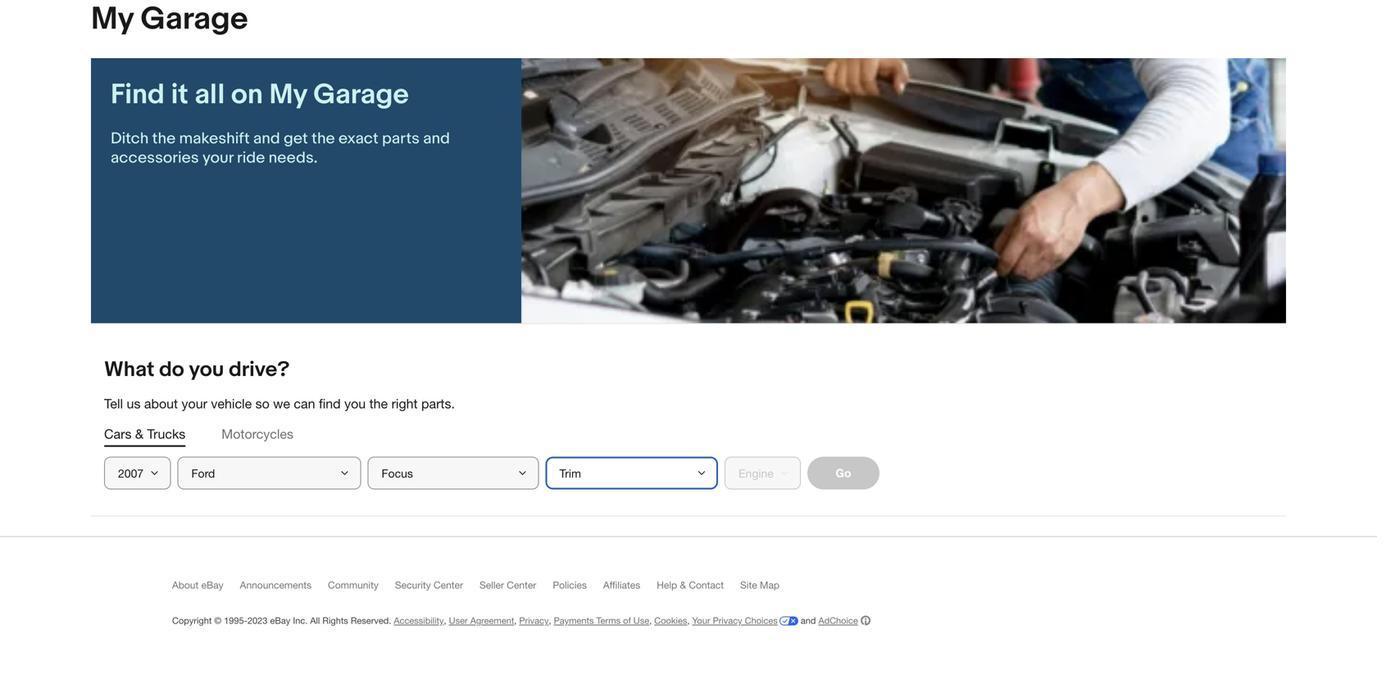 Task type: describe. For each thing, give the bounding box(es) containing it.
policies
[[553, 580, 587, 591]]

about
[[172, 580, 199, 591]]

motorcycles
[[222, 427, 294, 442]]

reserved.
[[351, 616, 391, 627]]

payments
[[554, 616, 594, 627]]

help & contact link
[[657, 580, 740, 599]]

user
[[449, 616, 468, 627]]

center for seller center
[[507, 580, 537, 591]]

parts.
[[422, 397, 455, 412]]

use
[[634, 616, 650, 627]]

site
[[740, 580, 757, 591]]

adchoice link
[[819, 616, 871, 627]]

site map
[[740, 580, 780, 591]]

site map link
[[740, 580, 796, 599]]

payments terms of use link
[[554, 616, 650, 627]]

do
[[159, 358, 184, 383]]

1 vertical spatial garage
[[313, 78, 409, 112]]

ebay inside "about ebay" "link"
[[201, 580, 224, 591]]

center for security center
[[434, 580, 463, 591]]

ditch
[[111, 129, 149, 148]]

of
[[623, 616, 631, 627]]

accessories
[[111, 148, 199, 168]]

security
[[395, 580, 431, 591]]

& for cars
[[135, 427, 144, 442]]

adchoice
[[819, 616, 858, 627]]

community
[[328, 580, 379, 591]]

accessibility
[[394, 616, 444, 627]]

4 , from the left
[[650, 616, 652, 627]]

1 , from the left
[[444, 616, 447, 627]]

right
[[392, 397, 418, 412]]

©
[[214, 616, 222, 627]]

tell
[[104, 397, 123, 412]]

ditch the makeshift and get the exact parts and accessories your ride needs.
[[111, 129, 450, 168]]

my garage
[[91, 0, 248, 39]]

can
[[294, 397, 315, 412]]

terms
[[597, 616, 621, 627]]

help & contact
[[657, 580, 724, 591]]

your inside ditch the makeshift and get the exact parts and accessories your ride needs.
[[202, 148, 233, 168]]

2 , from the left
[[514, 616, 517, 627]]

help
[[657, 580, 677, 591]]

go
[[836, 467, 852, 480]]

0 horizontal spatial the
[[152, 129, 176, 148]]

makeshift
[[179, 129, 250, 148]]

cookies
[[655, 616, 687, 627]]

announcements link
[[240, 580, 328, 599]]

drive?
[[229, 358, 290, 383]]

us
[[127, 397, 141, 412]]

accessibility link
[[394, 616, 444, 627]]

get
[[284, 129, 308, 148]]

find
[[319, 397, 341, 412]]

affiliates
[[603, 580, 641, 591]]

2 horizontal spatial and
[[801, 616, 816, 627]]

your privacy choices link
[[693, 616, 799, 627]]

1 horizontal spatial the
[[312, 129, 335, 148]]



Task type: vqa. For each thing, say whether or not it's contained in the screenshot.
Security Center
yes



Task type: locate. For each thing, give the bounding box(es) containing it.
and right the parts at the top of page
[[423, 129, 450, 148]]

0 horizontal spatial &
[[135, 427, 144, 442]]

1995-
[[224, 616, 248, 627]]

go button
[[808, 457, 880, 490]]

the right ditch
[[152, 129, 176, 148]]

2 center from the left
[[507, 580, 537, 591]]

1 privacy from the left
[[519, 616, 549, 627]]

the right get
[[312, 129, 335, 148]]

& right help
[[680, 580, 686, 591]]

choices
[[745, 616, 778, 627]]

rights
[[323, 616, 348, 627]]

privacy
[[519, 616, 549, 627], [713, 616, 743, 627]]

1 horizontal spatial my
[[269, 78, 307, 112]]

tab list inside my garage "main content"
[[104, 425, 1273, 444]]

3 , from the left
[[549, 616, 551, 627]]

ride
[[237, 148, 265, 168]]

garage
[[141, 0, 248, 39], [313, 78, 409, 112]]

seller center
[[480, 580, 537, 591]]

affiliates link
[[603, 580, 657, 599]]

cars
[[104, 427, 132, 442]]

needs.
[[269, 148, 318, 168]]

1 horizontal spatial &
[[680, 580, 686, 591]]

& inside help & contact link
[[680, 580, 686, 591]]

0 vertical spatial garage
[[141, 0, 248, 39]]

0 vertical spatial ebay
[[201, 580, 224, 591]]

center
[[434, 580, 463, 591], [507, 580, 537, 591]]

the
[[152, 129, 176, 148], [312, 129, 335, 148], [369, 397, 388, 412]]

1 vertical spatial you
[[344, 397, 366, 412]]

agreement
[[470, 616, 514, 627]]

ebay right 'about'
[[201, 580, 224, 591]]

vehicle
[[211, 397, 252, 412]]

and adchoice
[[799, 616, 858, 627]]

, left payments
[[549, 616, 551, 627]]

privacy link
[[519, 616, 549, 627]]

1 horizontal spatial privacy
[[713, 616, 743, 627]]

garage up "exact"
[[313, 78, 409, 112]]

1 horizontal spatial you
[[344, 397, 366, 412]]

0 horizontal spatial center
[[434, 580, 463, 591]]

1 center from the left
[[434, 580, 463, 591]]

& inside my garage "main content"
[[135, 427, 144, 442]]

, left privacy link
[[514, 616, 517, 627]]

your
[[693, 616, 711, 627]]

on
[[231, 78, 263, 112]]

center right security
[[434, 580, 463, 591]]

it
[[171, 78, 188, 112]]

0 horizontal spatial privacy
[[519, 616, 549, 627]]

cars & trucks
[[104, 427, 186, 442]]

tab list
[[104, 425, 1273, 444]]

what
[[104, 358, 155, 383]]

trucks
[[147, 427, 186, 442]]

, left your
[[687, 616, 690, 627]]

we
[[273, 397, 290, 412]]

find
[[111, 78, 165, 112]]

0 horizontal spatial ebay
[[201, 580, 224, 591]]

what do you drive?
[[104, 358, 290, 383]]

your left 'ride'
[[202, 148, 233, 168]]

0 horizontal spatial and
[[253, 129, 280, 148]]

about ebay
[[172, 580, 224, 591]]

find it all on my garage
[[111, 78, 409, 112]]

your right about
[[182, 397, 207, 412]]

the left right
[[369, 397, 388, 412]]

security center link
[[395, 580, 480, 599]]

policies link
[[553, 580, 603, 599]]

and left the adchoice
[[801, 616, 816, 627]]

privacy down seller center link
[[519, 616, 549, 627]]

my garage main content
[[78, 0, 1300, 517]]

community link
[[328, 580, 395, 599]]

exact
[[339, 129, 379, 148]]

cookies link
[[655, 616, 687, 627]]

privacy right your
[[713, 616, 743, 627]]

0 horizontal spatial my
[[91, 0, 134, 39]]

0 vertical spatial you
[[189, 358, 224, 383]]

ebay
[[201, 580, 224, 591], [270, 616, 291, 627]]

security center
[[395, 580, 463, 591]]

& for help
[[680, 580, 686, 591]]

about ebay link
[[172, 580, 240, 599]]

seller
[[480, 580, 504, 591]]

contact
[[689, 580, 724, 591]]

and
[[253, 129, 280, 148], [423, 129, 450, 148], [801, 616, 816, 627]]

5 , from the left
[[687, 616, 690, 627]]

you right find
[[344, 397, 366, 412]]

garage up it
[[141, 0, 248, 39]]

1 vertical spatial ebay
[[270, 616, 291, 627]]

and left get
[[253, 129, 280, 148]]

0 vertical spatial my
[[91, 0, 134, 39]]

0 horizontal spatial garage
[[141, 0, 248, 39]]

1 horizontal spatial garage
[[313, 78, 409, 112]]

so
[[256, 397, 270, 412]]

&
[[135, 427, 144, 442], [680, 580, 686, 591]]

tell us about your vehicle so we can find you the right parts.
[[104, 397, 455, 412]]

parts
[[382, 129, 420, 148]]

0 vertical spatial your
[[202, 148, 233, 168]]

center right seller
[[507, 580, 537, 591]]

map
[[760, 580, 780, 591]]

announcements
[[240, 580, 312, 591]]

0 vertical spatial &
[[135, 427, 144, 442]]

my up find
[[91, 0, 134, 39]]

ebay left inc. at the bottom left of the page
[[270, 616, 291, 627]]

your
[[202, 148, 233, 168], [182, 397, 207, 412]]

, left cookies link
[[650, 616, 652, 627]]

inc.
[[293, 616, 308, 627]]

all
[[310, 616, 320, 627]]

1 vertical spatial your
[[182, 397, 207, 412]]

2023
[[248, 616, 268, 627]]

1 horizontal spatial and
[[423, 129, 450, 148]]

, left user
[[444, 616, 447, 627]]

2 privacy from the left
[[713, 616, 743, 627]]

tab list containing cars & trucks
[[104, 425, 1273, 444]]

1 horizontal spatial center
[[507, 580, 537, 591]]

about
[[144, 397, 178, 412]]

copyright © 1995-2023 ebay inc. all rights reserved. accessibility , user agreement , privacy , payments terms of use , cookies , your privacy choices
[[172, 616, 778, 627]]

you right do
[[189, 358, 224, 383]]

1 vertical spatial my
[[269, 78, 307, 112]]

& right cars
[[135, 427, 144, 442]]

copyright
[[172, 616, 212, 627]]

you
[[189, 358, 224, 383], [344, 397, 366, 412]]

0 horizontal spatial you
[[189, 358, 224, 383]]

2 horizontal spatial the
[[369, 397, 388, 412]]

seller center link
[[480, 580, 553, 599]]

all
[[195, 78, 225, 112]]

user agreement link
[[449, 616, 514, 627]]

1 horizontal spatial ebay
[[270, 616, 291, 627]]

my right on
[[269, 78, 307, 112]]

,
[[444, 616, 447, 627], [514, 616, 517, 627], [549, 616, 551, 627], [650, 616, 652, 627], [687, 616, 690, 627]]

my
[[91, 0, 134, 39], [269, 78, 307, 112]]

1 vertical spatial &
[[680, 580, 686, 591]]



